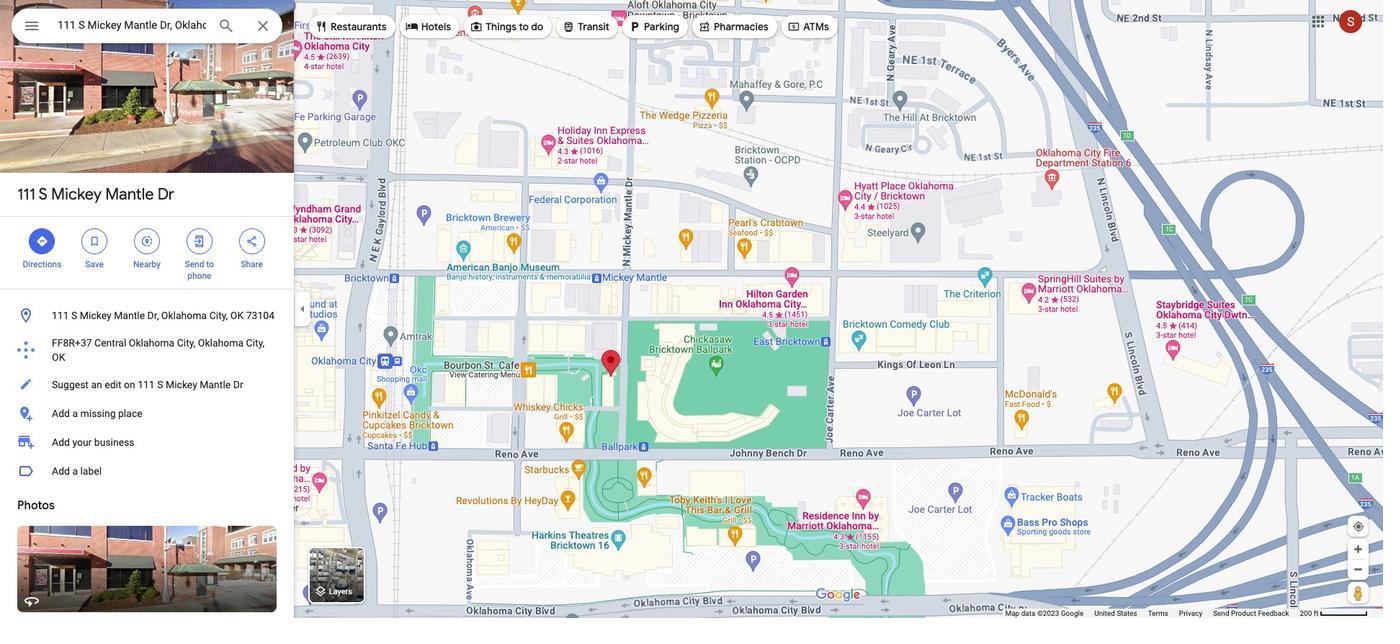Task type: locate. For each thing, give the bounding box(es) containing it.
city, left 73104
[[209, 310, 228, 321]]

add left your
[[52, 437, 70, 448]]

mickey inside button
[[80, 310, 111, 321]]

0 horizontal spatial 111
[[17, 184, 35, 205]]

zoom in image
[[1353, 544, 1364, 555]]

label
[[80, 465, 102, 477]]

1 horizontal spatial 111
[[52, 310, 69, 321]]

1 vertical spatial mickey
[[80, 310, 111, 321]]

footer
[[1005, 609, 1300, 618]]

none field inside 111 s mickey mantle dr, oklahoma city, ok 73104 field
[[58, 17, 206, 34]]

111 up "directions"
[[17, 184, 35, 205]]

111 up ff8r+37
[[52, 310, 69, 321]]

111 inside 111 s mickey mantle dr, oklahoma city, ok 73104 button
[[52, 310, 69, 321]]

0 horizontal spatial to
[[206, 259, 214, 269]]

hotels
[[421, 20, 451, 33]]

mickey
[[51, 184, 102, 205], [80, 310, 111, 321], [166, 379, 197, 390]]

1 vertical spatial ok
[[52, 352, 65, 363]]

add a label
[[52, 465, 102, 477]]

1 vertical spatial s
[[71, 310, 77, 321]]

mickey up the central
[[80, 310, 111, 321]]

©2023
[[1037, 609, 1059, 617]]

2 horizontal spatial city,
[[246, 337, 265, 349]]

111 s mickey mantle dr, oklahoma city, ok 73104 button
[[0, 301, 294, 330]]

1 vertical spatial dr
[[233, 379, 243, 390]]

111 S Mickey Mantle Dr, Oklahoma City, OK 73104 field
[[12, 9, 282, 43]]

mantle left dr,
[[114, 310, 145, 321]]

add inside "add your business" link
[[52, 437, 70, 448]]

1 vertical spatial 111
[[52, 310, 69, 321]]

2 add from the top
[[52, 437, 70, 448]]

show your location image
[[1352, 520, 1365, 533]]

mickey for 111 s mickey mantle dr
[[51, 184, 102, 205]]

2 vertical spatial mickey
[[166, 379, 197, 390]]

mickey for 111 s mickey mantle dr, oklahoma city, ok 73104
[[80, 310, 111, 321]]

add inside add a missing place button
[[52, 408, 70, 419]]

0 horizontal spatial send
[[185, 259, 204, 269]]

to up phone
[[206, 259, 214, 269]]

privacy button
[[1179, 609, 1202, 618]]


[[23, 16, 40, 36]]

ff8r+37 central oklahoma city, oklahoma city, ok button
[[0, 330, 294, 370]]

1 add from the top
[[52, 408, 70, 419]]

suggest an edit on 111 s mickey mantle dr
[[52, 379, 243, 390]]

united
[[1094, 609, 1115, 617]]

send up phone
[[185, 259, 204, 269]]

mantle inside button
[[114, 310, 145, 321]]

s inside the suggest an edit on 111 s mickey mantle dr button
[[157, 379, 163, 390]]


[[470, 19, 483, 35]]

 hotels
[[405, 19, 451, 35]]

send left product
[[1213, 609, 1229, 617]]

mickey down "ff8r+37 central oklahoma city, oklahoma city, ok"
[[166, 379, 197, 390]]

s right on
[[157, 379, 163, 390]]

2 vertical spatial mantle
[[200, 379, 231, 390]]

suggest an edit on 111 s mickey mantle dr button
[[0, 370, 294, 399]]

your
[[72, 437, 92, 448]]

footer containing map data ©2023 google
[[1005, 609, 1300, 618]]

0 vertical spatial s
[[39, 184, 47, 205]]

1 horizontal spatial send
[[1213, 609, 1229, 617]]

oklahoma down 111 s mickey mantle dr, oklahoma city, ok 73104
[[198, 337, 244, 349]]

a left the missing
[[72, 408, 78, 419]]

add for add your business
[[52, 437, 70, 448]]

2 vertical spatial 111
[[138, 379, 155, 390]]

0 vertical spatial mantle
[[105, 184, 154, 205]]

mantle down "ff8r+37 central oklahoma city, oklahoma city, ok"
[[200, 379, 231, 390]]

1 horizontal spatial dr
[[233, 379, 243, 390]]

business
[[94, 437, 134, 448]]

edit
[[105, 379, 121, 390]]

1 vertical spatial send
[[1213, 609, 1229, 617]]

3 add from the top
[[52, 465, 70, 477]]

0 horizontal spatial s
[[39, 184, 47, 205]]

city,
[[209, 310, 228, 321], [177, 337, 195, 349], [246, 337, 265, 349]]

send product feedback button
[[1213, 609, 1289, 618]]

transit
[[578, 20, 610, 33]]

bricktown brewery element
[[401, 231, 503, 248]]

2 horizontal spatial 111
[[138, 379, 155, 390]]

s up ff8r+37
[[71, 310, 77, 321]]

0 vertical spatial send
[[185, 259, 204, 269]]

oklahoma
[[161, 310, 207, 321], [129, 337, 174, 349], [198, 337, 244, 349]]

s up 
[[39, 184, 47, 205]]

111 right on
[[138, 379, 155, 390]]

parking
[[644, 20, 679, 33]]

111 inside the suggest an edit on 111 s mickey mantle dr button
[[138, 379, 155, 390]]

missing
[[80, 408, 116, 419]]


[[88, 233, 101, 249]]

0 vertical spatial mickey
[[51, 184, 102, 205]]

1 horizontal spatial ok
[[230, 310, 244, 321]]

dr
[[158, 184, 174, 205], [233, 379, 243, 390]]

0 horizontal spatial ok
[[52, 352, 65, 363]]

add for add a missing place
[[52, 408, 70, 419]]

200 ft
[[1300, 609, 1319, 617]]

a
[[72, 408, 78, 419], [72, 465, 78, 477]]

add a label button
[[0, 457, 294, 486]]

oklahoma right dr,
[[161, 310, 207, 321]]

add down suggest
[[52, 408, 70, 419]]

send inside send to phone
[[185, 259, 204, 269]]

None field
[[58, 17, 206, 34]]

google account: sheryl atherton  
(sheryl.atherton@adept.ai) image
[[1339, 10, 1362, 33]]

city, down 73104
[[246, 337, 265, 349]]

mantle
[[105, 184, 154, 205], [114, 310, 145, 321], [200, 379, 231, 390]]

dr inside button
[[233, 379, 243, 390]]

1 a from the top
[[72, 408, 78, 419]]

send inside button
[[1213, 609, 1229, 617]]

0 vertical spatial dr
[[158, 184, 174, 205]]

2 vertical spatial s
[[157, 379, 163, 390]]

73104
[[246, 310, 274, 321]]

0 vertical spatial ok
[[230, 310, 244, 321]]

to left do
[[519, 20, 529, 33]]

atms
[[803, 20, 829, 33]]

mickey up 
[[51, 184, 102, 205]]

1 vertical spatial a
[[72, 465, 78, 477]]

1 vertical spatial mantle
[[114, 310, 145, 321]]

2 a from the top
[[72, 465, 78, 477]]

ok left 73104
[[230, 310, 244, 321]]

add
[[52, 408, 70, 419], [52, 437, 70, 448], [52, 465, 70, 477]]

1 horizontal spatial city,
[[209, 310, 228, 321]]

pharmacies
[[714, 20, 769, 33]]


[[193, 233, 206, 249]]

mantle inside button
[[200, 379, 231, 390]]

add inside add a label button
[[52, 465, 70, 477]]

ok down ff8r+37
[[52, 352, 65, 363]]

add left label
[[52, 465, 70, 477]]

to
[[519, 20, 529, 33], [206, 259, 214, 269]]

save image
[[574, 237, 587, 250]]

111 for 111 s mickey mantle dr
[[17, 184, 35, 205]]

a left label
[[72, 465, 78, 477]]

2 horizontal spatial s
[[157, 379, 163, 390]]

0 vertical spatial add
[[52, 408, 70, 419]]

0 horizontal spatial city,
[[177, 337, 195, 349]]

city, down 111 s mickey mantle dr, oklahoma city, ok 73104
[[177, 337, 195, 349]]

send for send product feedback
[[1213, 609, 1229, 617]]

suggest
[[52, 379, 89, 390]]

111
[[17, 184, 35, 205], [52, 310, 69, 321], [138, 379, 155, 390]]

map
[[1005, 609, 1020, 617]]

1 horizontal spatial to
[[519, 20, 529, 33]]

google
[[1061, 609, 1084, 617]]

mantle up 
[[105, 184, 154, 205]]

0 vertical spatial 111
[[17, 184, 35, 205]]

ok
[[230, 310, 244, 321], [52, 352, 65, 363]]

s for 111 s mickey mantle dr
[[39, 184, 47, 205]]

0 vertical spatial a
[[72, 408, 78, 419]]

1 vertical spatial to
[[206, 259, 214, 269]]

2 vertical spatial add
[[52, 465, 70, 477]]

 atms
[[787, 19, 829, 35]]

s
[[39, 184, 47, 205], [71, 310, 77, 321], [157, 379, 163, 390]]

0 horizontal spatial dr
[[158, 184, 174, 205]]

 restaurants
[[315, 19, 387, 35]]

111 s mickey mantle dr
[[17, 184, 174, 205]]

send
[[185, 259, 204, 269], [1213, 609, 1229, 617]]

restaurants
[[331, 20, 387, 33]]

 things to do
[[470, 19, 543, 35]]

1 vertical spatial add
[[52, 437, 70, 448]]

place
[[118, 408, 142, 419]]

s inside 111 s mickey mantle dr, oklahoma city, ok 73104 button
[[71, 310, 77, 321]]

0 vertical spatial to
[[519, 20, 529, 33]]

phone
[[187, 271, 211, 281]]

collapse side panel image
[[295, 301, 310, 317]]

actions for 111 s mickey mantle dr region
[[0, 217, 294, 289]]

1 horizontal spatial s
[[71, 310, 77, 321]]

send for send to phone
[[185, 259, 204, 269]]



Task type: vqa. For each thing, say whether or not it's contained in the screenshot.


Task type: describe. For each thing, give the bounding box(es) containing it.
bricktown
[[401, 232, 455, 246]]

share
[[241, 259, 263, 269]]

united states
[[1094, 609, 1137, 617]]

send product feedback
[[1213, 609, 1289, 617]]

 transit
[[562, 19, 610, 35]]

layers
[[329, 587, 352, 597]]

oklahoma down dr,
[[129, 337, 174, 349]]

things
[[486, 20, 517, 33]]

add your business link
[[0, 428, 294, 457]]

add for add a label
[[52, 465, 70, 477]]

privacy
[[1179, 609, 1202, 617]]

map data ©2023 google
[[1005, 609, 1084, 617]]

ff8r+37
[[52, 337, 92, 349]]

 search field
[[12, 9, 282, 46]]

do
[[531, 20, 543, 33]]

central
[[94, 337, 126, 349]]

data
[[1021, 609, 1036, 617]]

ok inside "ff8r+37 central oklahoma city, oklahoma city, ok"
[[52, 352, 65, 363]]

ok inside 111 s mickey mantle dr, oklahoma city, ok 73104 button
[[230, 310, 244, 321]]

111 s mickey mantle dr, oklahoma city, ok 73104
[[52, 310, 274, 321]]

brewery
[[458, 232, 503, 246]]

terms
[[1148, 609, 1168, 617]]

a for missing
[[72, 408, 78, 419]]

feedback
[[1258, 609, 1289, 617]]

ft
[[1314, 609, 1319, 617]]

200
[[1300, 609, 1312, 617]]

on
[[124, 379, 135, 390]]

 button
[[12, 9, 52, 46]]

photos
[[17, 499, 55, 513]]

footer inside google maps element
[[1005, 609, 1300, 618]]

city, inside button
[[209, 310, 228, 321]]


[[562, 19, 575, 35]]

zoom out image
[[1353, 564, 1364, 575]]

an
[[91, 379, 102, 390]]

mantle for dr,
[[114, 310, 145, 321]]


[[698, 19, 711, 35]]

terms button
[[1148, 609, 1168, 618]]


[[36, 233, 49, 249]]

s for 111 s mickey mantle dr, oklahoma city, ok 73104
[[71, 310, 77, 321]]

dr,
[[147, 310, 159, 321]]

to inside send to phone
[[206, 259, 214, 269]]

 parking
[[628, 19, 679, 35]]

nearby
[[133, 259, 161, 269]]

to inside  things to do
[[519, 20, 529, 33]]


[[405, 19, 418, 35]]


[[140, 233, 153, 249]]

product
[[1231, 609, 1256, 617]]

111 for 111 s mickey mantle dr, oklahoma city, ok 73104
[[52, 310, 69, 321]]

ff8r+37 central oklahoma city, oklahoma city, ok
[[52, 337, 265, 363]]

mickey inside button
[[166, 379, 197, 390]]

add your business
[[52, 437, 134, 448]]


[[787, 19, 800, 35]]

directions
[[23, 259, 61, 269]]


[[245, 233, 258, 249]]

add a missing place
[[52, 408, 142, 419]]

 pharmacies
[[698, 19, 769, 35]]

oklahoma inside 111 s mickey mantle dr, oklahoma city, ok 73104 button
[[161, 310, 207, 321]]

add a missing place button
[[0, 399, 294, 428]]


[[628, 19, 641, 35]]

111 s mickey mantle dr main content
[[0, 0, 294, 618]]

send to phone
[[185, 259, 214, 281]]

show street view coverage image
[[1348, 582, 1369, 604]]

a for label
[[72, 465, 78, 477]]

mantle for dr
[[105, 184, 154, 205]]

200 ft button
[[1300, 609, 1368, 617]]

united states button
[[1094, 609, 1137, 618]]

bricktown brewery
[[401, 232, 503, 246]]

save
[[85, 259, 104, 269]]


[[315, 19, 328, 35]]

states
[[1117, 609, 1137, 617]]

google maps element
[[0, 0, 1383, 618]]



